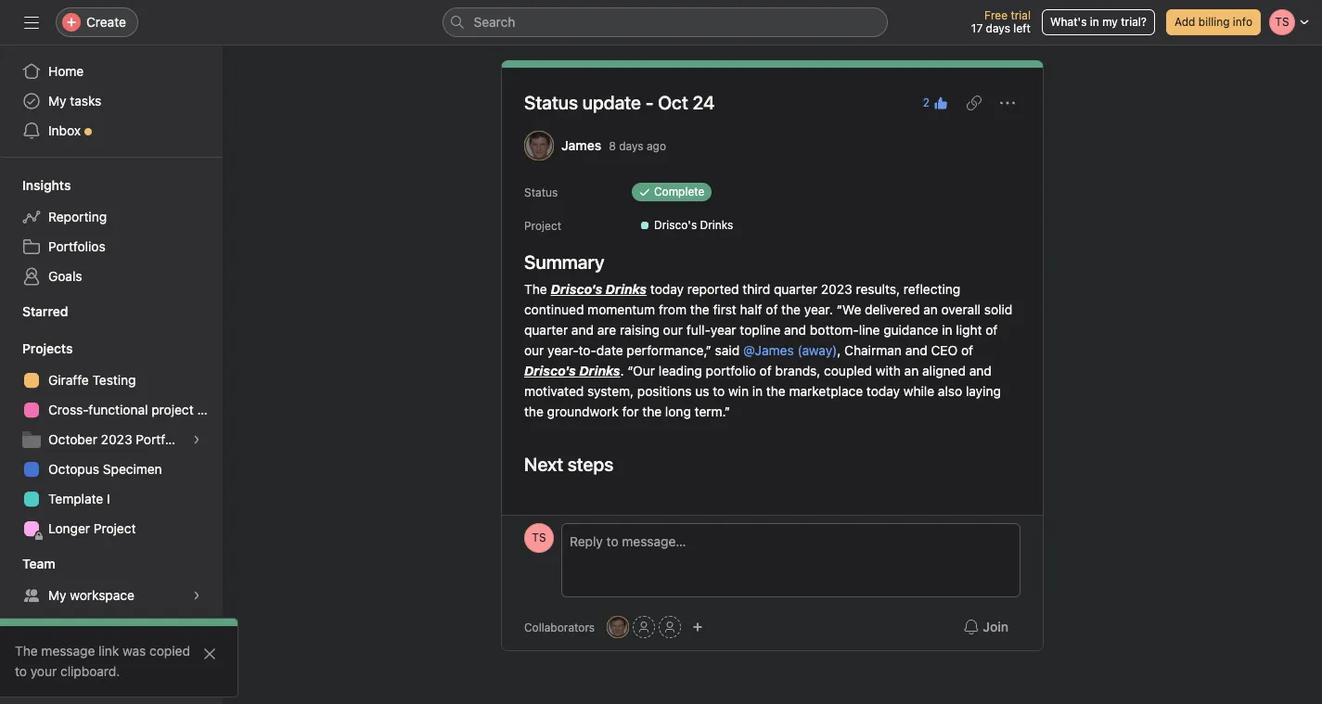 Task type: describe. For each thing, give the bounding box(es) containing it.
light
[[956, 322, 982, 338]]

first
[[713, 302, 737, 317]]

0 horizontal spatial ja
[[533, 138, 545, 152]]

james 8 days ago
[[561, 137, 666, 153]]

positions
[[637, 383, 692, 399]]

to inside the message link was copied to your clipboard.
[[15, 664, 27, 679]]

the for the message link was copied to your clipboard.
[[15, 643, 38, 659]]

guidance
[[884, 322, 939, 338]]

1 vertical spatial project
[[94, 521, 136, 536]]

days inside free trial 17 days left
[[986, 21, 1011, 35]]

template i link
[[11, 484, 212, 514]]

us
[[695, 383, 709, 399]]

the drisco's drinks
[[524, 281, 647, 297]]

projects button
[[0, 340, 73, 358]]

my
[[1103, 15, 1118, 29]]

hide sidebar image
[[24, 15, 39, 30]]

oct
[[658, 92, 688, 113]]

message
[[41, 643, 95, 659]]

to inside . "our leading portfolio of brands, coupled with an aligned and motivated system, positions us to win in the marketplace today while also laying the groundwork for the long term."
[[713, 383, 725, 399]]

october
[[48, 432, 97, 447]]

see details, my workspace image
[[191, 590, 202, 601]]

invite button
[[18, 664, 98, 697]]

goals
[[48, 268, 82, 284]]

drinks inside @james (away) , chairman and ceo of drisco's drinks
[[579, 363, 620, 379]]

portfolio
[[136, 432, 186, 447]]

1 vertical spatial drisco's
[[551, 281, 602, 297]]

and up @james (away) link
[[784, 322, 807, 338]]

cross-functional project plan link
[[11, 395, 223, 425]]

ja inside button
[[612, 620, 624, 634]]

bottom-
[[810, 322, 859, 338]]

groundwork
[[547, 404, 619, 419]]

insights
[[22, 177, 71, 193]]

portfolios
[[48, 238, 105, 254]]

cross-functional project plan
[[48, 402, 223, 418]]

. "our leading portfolio of brands, coupled with an aligned and motivated system, positions us to win in the marketplace today while also laying the groundwork for the long term."
[[524, 363, 1005, 419]]

"our
[[628, 363, 655, 379]]

template
[[48, 491, 103, 507]]

2023 inside projects element
[[101, 432, 132, 447]]

from
[[659, 302, 687, 317]]

create button
[[56, 7, 138, 37]]

copied
[[150, 643, 190, 659]]

delivered
[[865, 302, 920, 317]]

and up to-
[[572, 322, 594, 338]]

are
[[597, 322, 616, 338]]

full-
[[687, 322, 711, 338]]

drisco's drinks link
[[632, 216, 741, 235]]

reported
[[687, 281, 739, 297]]

overall
[[942, 302, 981, 317]]

what's in my trial? button
[[1042, 9, 1155, 35]]

of inside . "our leading portfolio of brands, coupled with an aligned and motivated system, positions us to win in the marketplace today while also laying the groundwork for the long term."
[[760, 363, 772, 379]]

giraffe testing link
[[11, 366, 212, 395]]

an inside today reported third quarter 2023 results, reflecting continued momentum from the first half of the year. "we delivered an overall solid quarter and are raising our full-year topline and bottom-line guidance in light of our year-to-date performance," said
[[924, 302, 938, 317]]

update
[[583, 92, 641, 113]]

team button
[[0, 555, 55, 573]]

status for status
[[524, 186, 558, 200]]

james link
[[561, 137, 602, 153]]

for
[[622, 404, 639, 419]]

add
[[1175, 15, 1196, 29]]

reporting link
[[11, 202, 212, 232]]

summary
[[524, 251, 604, 273]]

marketplace
[[789, 383, 863, 399]]

workspace
[[70, 587, 134, 603]]

chairman
[[845, 342, 902, 358]]

reporting
[[48, 209, 107, 225]]

year.
[[804, 302, 833, 317]]

what's
[[1050, 15, 1087, 29]]

specimen
[[103, 461, 162, 477]]

long
[[665, 404, 691, 419]]

results,
[[856, 281, 900, 297]]

@james (away) , chairman and ceo of drisco's drinks
[[524, 342, 977, 379]]

trial?
[[1121, 15, 1147, 29]]

octopus specimen link
[[11, 455, 212, 484]]

solid
[[984, 302, 1013, 317]]

the left year.
[[782, 302, 801, 317]]

1 vertical spatial our
[[524, 342, 544, 358]]

link
[[98, 643, 119, 659]]

motivated
[[524, 383, 584, 399]]

clipboard.
[[60, 664, 120, 679]]

half
[[740, 302, 762, 317]]

status update - oct 24 link
[[524, 92, 715, 113]]

reflecting
[[904, 281, 961, 297]]

the for the drisco's drinks
[[524, 281, 547, 297]]

the down brands,
[[766, 383, 786, 399]]

left
[[1014, 21, 1031, 35]]

"we
[[837, 302, 861, 317]]

next steps
[[524, 454, 614, 475]]

ts button
[[524, 523, 554, 553]]

status update - oct 24
[[524, 92, 715, 113]]

giraffe testing
[[48, 372, 136, 388]]

status for status update - oct 24
[[524, 92, 578, 113]]

search
[[474, 14, 515, 30]]

template i
[[48, 491, 110, 507]]

billing
[[1199, 15, 1230, 29]]

project
[[152, 402, 194, 418]]

today inside . "our leading portfolio of brands, coupled with an aligned and motivated system, positions us to win in the marketplace today while also laying the groundwork for the long term."
[[867, 383, 900, 399]]

2023 inside today reported third quarter 2023 results, reflecting continued momentum from the first half of the year. "we delivered an overall solid quarter and are raising our full-year topline and bottom-line guidance in light of our year-to-date performance," said
[[821, 281, 853, 297]]

-
[[646, 92, 654, 113]]

today reported third quarter 2023 results, reflecting continued momentum from the first half of the year. "we delivered an overall solid quarter and are raising our full-year topline and bottom-line guidance in light of our year-to-date performance," said
[[524, 281, 1016, 358]]

0 horizontal spatial quarter
[[524, 322, 568, 338]]



Task type: locate. For each thing, give the bounding box(es) containing it.
of down solid at the top of page
[[986, 322, 998, 338]]

drisco's up motivated
[[524, 363, 576, 379]]

17
[[971, 21, 983, 35]]

0 vertical spatial drisco's
[[654, 218, 697, 232]]

year
[[711, 322, 736, 338]]

my for my workspace
[[48, 587, 66, 603]]

add billing info
[[1175, 15, 1253, 29]]

aligned
[[922, 363, 966, 379]]

project down the template i link
[[94, 521, 136, 536]]

team
[[22, 556, 55, 572]]

0 horizontal spatial the
[[15, 643, 38, 659]]

quarter down continued
[[524, 322, 568, 338]]

the right for
[[642, 404, 662, 419]]

performance,"
[[627, 342, 712, 358]]

0 vertical spatial an
[[924, 302, 938, 317]]

today down "with"
[[867, 383, 900, 399]]

insights element
[[0, 169, 223, 295]]

1 vertical spatial 2023
[[101, 432, 132, 447]]

my inside global element
[[48, 93, 66, 109]]

add or remove collaborators image
[[692, 622, 704, 633]]

add billing info button
[[1166, 9, 1261, 35]]

starred
[[22, 303, 68, 319]]

to-
[[579, 342, 597, 358]]

our left year-
[[524, 342, 544, 358]]

0 horizontal spatial in
[[752, 383, 763, 399]]

the down motivated
[[524, 404, 544, 419]]

0 horizontal spatial our
[[524, 342, 544, 358]]

the inside the message link was copied to your clipboard.
[[15, 643, 38, 659]]

drisco's
[[654, 218, 697, 232], [551, 281, 602, 297], [524, 363, 576, 379]]

our down from on the top
[[663, 322, 683, 338]]

2023 up "we
[[821, 281, 853, 297]]

teams element
[[0, 548, 223, 614]]

1 vertical spatial drinks
[[606, 281, 647, 297]]

0 vertical spatial 2023
[[821, 281, 853, 297]]

of down the '@james'
[[760, 363, 772, 379]]

my for my tasks
[[48, 93, 66, 109]]

2023 down cross-functional project plan link
[[101, 432, 132, 447]]

today inside today reported third quarter 2023 results, reflecting continued momentum from the first half of the year. "we delivered an overall solid quarter and are raising our full-year topline and bottom-line guidance in light of our year-to-date performance," said
[[650, 281, 684, 297]]

days right 8 at the top
[[619, 139, 644, 153]]

1 horizontal spatial the
[[524, 281, 547, 297]]

drinks down complete
[[700, 218, 733, 232]]

in up ceo
[[942, 322, 953, 338]]

0 vertical spatial days
[[986, 21, 1011, 35]]

coupled
[[824, 363, 872, 379]]

of inside @james (away) , chairman and ceo of drisco's drinks
[[961, 342, 974, 358]]

days right "17"
[[986, 21, 1011, 35]]

more actions image
[[1000, 96, 1015, 110]]

date
[[597, 342, 623, 358]]

system,
[[587, 383, 634, 399]]

status up james
[[524, 92, 578, 113]]

insights button
[[0, 176, 71, 195]]

create
[[86, 14, 126, 30]]

drisco's down complete
[[654, 218, 697, 232]]

status up summary
[[524, 186, 558, 200]]

ts
[[532, 531, 546, 545]]

my inside teams element
[[48, 587, 66, 603]]

ceo
[[931, 342, 958, 358]]

to right us
[[713, 383, 725, 399]]

global element
[[0, 45, 223, 157]]

1 vertical spatial the
[[15, 643, 38, 659]]

1 horizontal spatial today
[[867, 383, 900, 399]]

leading
[[659, 363, 702, 379]]

0 vertical spatial our
[[663, 322, 683, 338]]

0 vertical spatial ja
[[533, 138, 545, 152]]

in inside . "our leading portfolio of brands, coupled with an aligned and motivated system, positions us to win in the marketplace today while also laying the groundwork for the long term."
[[752, 383, 763, 399]]

join button
[[952, 611, 1021, 644]]

in left my
[[1090, 15, 1099, 29]]

0 horizontal spatial an
[[904, 363, 919, 379]]

and inside . "our leading portfolio of brands, coupled with an aligned and motivated system, positions us to win in the marketplace today while also laying the groundwork for the long term."
[[970, 363, 992, 379]]

inbox link
[[11, 116, 212, 146]]

the up continued
[[524, 281, 547, 297]]

home link
[[11, 57, 212, 86]]

goals link
[[11, 262, 212, 291]]

ja
[[533, 138, 545, 152], [612, 620, 624, 634]]

your
[[30, 664, 57, 679]]

0 vertical spatial status
[[524, 92, 578, 113]]

in inside button
[[1090, 15, 1099, 29]]

raising
[[620, 322, 660, 338]]

0 vertical spatial the
[[524, 281, 547, 297]]

also
[[938, 383, 963, 399]]

1 vertical spatial quarter
[[524, 322, 568, 338]]

0 horizontal spatial project
[[94, 521, 136, 536]]

what's in my trial?
[[1050, 15, 1147, 29]]

1 vertical spatial days
[[619, 139, 644, 153]]

2 my from the top
[[48, 587, 66, 603]]

2
[[923, 96, 930, 110]]

projects element
[[0, 332, 223, 548]]

longer project
[[48, 521, 136, 536]]

my tasks
[[48, 93, 101, 109]]

trial
[[1011, 8, 1031, 22]]

0 vertical spatial my
[[48, 93, 66, 109]]

see details, october 2023 portfolio image
[[191, 434, 202, 445]]

24
[[693, 92, 715, 113]]

1 vertical spatial in
[[942, 322, 953, 338]]

continued
[[524, 302, 584, 317]]

1 horizontal spatial an
[[924, 302, 938, 317]]

0 vertical spatial to
[[713, 383, 725, 399]]

0 vertical spatial today
[[650, 281, 684, 297]]

search button
[[442, 7, 888, 37]]

october 2023 portfolio
[[48, 432, 186, 447]]

functional
[[88, 402, 148, 418]]

8
[[609, 139, 616, 153]]

2 vertical spatial drisco's
[[524, 363, 576, 379]]

my workspace link
[[11, 581, 212, 611]]

and up laying
[[970, 363, 992, 379]]

portfolio
[[706, 363, 756, 379]]

2023
[[821, 281, 853, 297], [101, 432, 132, 447]]

october 2023 portfolio link
[[11, 425, 212, 455]]

1 my from the top
[[48, 93, 66, 109]]

with
[[876, 363, 901, 379]]

in right win
[[752, 383, 763, 399]]

project
[[524, 219, 562, 233], [94, 521, 136, 536]]

drinks down date
[[579, 363, 620, 379]]

close image
[[202, 647, 217, 662]]

0 horizontal spatial to
[[15, 664, 27, 679]]

of right half
[[766, 302, 778, 317]]

the up the your
[[15, 643, 38, 659]]

line
[[859, 322, 880, 338]]

1 horizontal spatial in
[[942, 322, 953, 338]]

testing
[[92, 372, 136, 388]]

2 status from the top
[[524, 186, 558, 200]]

the up full-
[[690, 302, 710, 317]]

0 vertical spatial project
[[524, 219, 562, 233]]

said
[[715, 342, 740, 358]]

1 horizontal spatial days
[[986, 21, 1011, 35]]

term."
[[695, 404, 730, 419]]

i
[[107, 491, 110, 507]]

1 horizontal spatial quarter
[[774, 281, 818, 297]]

2 horizontal spatial in
[[1090, 15, 1099, 29]]

ja right collaborators
[[612, 620, 624, 634]]

tasks
[[70, 93, 101, 109]]

drisco's drinks
[[654, 218, 733, 232]]

0 vertical spatial quarter
[[774, 281, 818, 297]]

1 status from the top
[[524, 92, 578, 113]]

today
[[650, 281, 684, 297], [867, 383, 900, 399]]

1 vertical spatial status
[[524, 186, 558, 200]]

my
[[48, 93, 66, 109], [48, 587, 66, 603]]

portfolios link
[[11, 232, 212, 262]]

0 horizontal spatial today
[[650, 281, 684, 297]]

my down the team
[[48, 587, 66, 603]]

project up summary
[[524, 219, 562, 233]]

2 vertical spatial drinks
[[579, 363, 620, 379]]

1 vertical spatial to
[[15, 664, 27, 679]]

and inside @james (away) , chairman and ceo of drisco's drinks
[[905, 342, 928, 358]]

an
[[924, 302, 938, 317], [904, 363, 919, 379]]

1 vertical spatial an
[[904, 363, 919, 379]]

0 horizontal spatial 2023
[[101, 432, 132, 447]]

1 horizontal spatial 2023
[[821, 281, 853, 297]]

free
[[985, 8, 1008, 22]]

copy link image
[[967, 96, 982, 110]]

0 vertical spatial drinks
[[700, 218, 733, 232]]

1 horizontal spatial to
[[713, 383, 725, 399]]

1 vertical spatial my
[[48, 587, 66, 603]]

james
[[561, 137, 602, 153]]

in inside today reported third quarter 2023 results, reflecting continued momentum from the first half of the year. "we delivered an overall solid quarter and are raising our full-year topline and bottom-line guidance in light of our year-to-date performance," said
[[942, 322, 953, 338]]

ja left james
[[533, 138, 545, 152]]

drinks up momentum
[[606, 281, 647, 297]]

while
[[904, 383, 935, 399]]

year-
[[548, 342, 579, 358]]

days inside james 8 days ago
[[619, 139, 644, 153]]

1 horizontal spatial our
[[663, 322, 683, 338]]

0 vertical spatial in
[[1090, 15, 1099, 29]]

search list box
[[442, 7, 888, 37]]

1 horizontal spatial project
[[524, 219, 562, 233]]

1 vertical spatial today
[[867, 383, 900, 399]]

and down the "guidance"
[[905, 342, 928, 358]]

quarter up year.
[[774, 281, 818, 297]]

my workspace
[[48, 587, 134, 603]]

my left the tasks
[[48, 93, 66, 109]]

0 horizontal spatial days
[[619, 139, 644, 153]]

to left the your
[[15, 664, 27, 679]]

status
[[524, 92, 578, 113], [524, 186, 558, 200]]

2 button
[[918, 90, 954, 116]]

an up while on the right of the page
[[904, 363, 919, 379]]

1 horizontal spatial ja
[[612, 620, 624, 634]]

.
[[620, 363, 624, 379]]

drisco's down summary
[[551, 281, 602, 297]]

1 vertical spatial ja
[[612, 620, 624, 634]]

today up from on the top
[[650, 281, 684, 297]]

drisco's inside @james (away) , chairman and ceo of drisco's drinks
[[524, 363, 576, 379]]

info
[[1233, 15, 1253, 29]]

laying
[[966, 383, 1001, 399]]

an down the reflecting
[[924, 302, 938, 317]]

of down light
[[961, 342, 974, 358]]

brands,
[[775, 363, 821, 379]]

starred button
[[0, 303, 68, 321]]

topline
[[740, 322, 781, 338]]

2 vertical spatial in
[[752, 383, 763, 399]]

home
[[48, 63, 84, 79]]

octopus
[[48, 461, 99, 477]]

an inside . "our leading portfolio of brands, coupled with an aligned and motivated system, positions us to win in the marketplace today while also laying the groundwork for the long term."
[[904, 363, 919, 379]]

,
[[837, 342, 841, 358]]



Task type: vqa. For each thing, say whether or not it's contained in the screenshot.
"Add tab" 'image'
no



